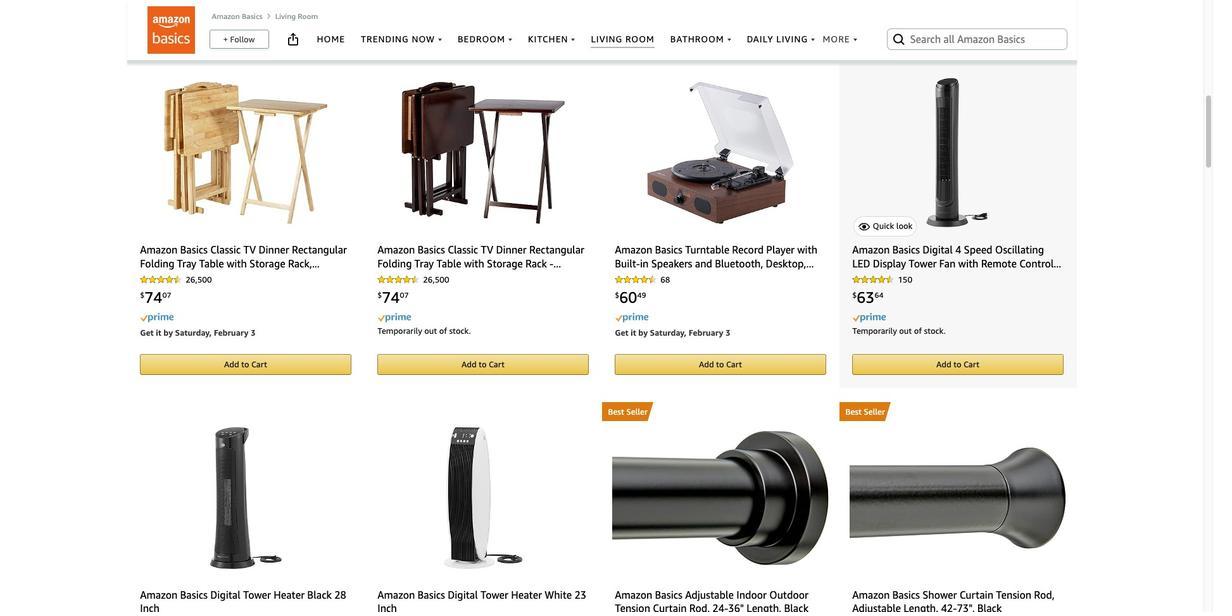 Task type: vqa. For each thing, say whether or not it's contained in the screenshot.
radio
no



Task type: locate. For each thing, give the bounding box(es) containing it.
0 horizontal spatial $ 74 07
[[140, 289, 171, 306]]

quick
[[873, 221, 894, 231]]

Search all Amazon Basics search field
[[910, 28, 1046, 50]]

get it by saturday, february 3 for 60
[[615, 328, 730, 338]]

2 seller from the left
[[864, 407, 885, 417]]

0 horizontal spatial of
[[439, 326, 447, 336]]

1 horizontal spatial it
[[631, 328, 636, 338]]

temporarily out of stock.
[[377, 326, 471, 336], [852, 326, 946, 336]]

of
[[439, 326, 447, 336], [914, 326, 922, 336]]

get for 74
[[140, 328, 154, 338]]

0 horizontal spatial stock.
[[449, 326, 471, 336]]

out
[[424, 326, 437, 336], [899, 326, 912, 336]]

1 saturday, from the left
[[175, 328, 212, 338]]

07
[[162, 290, 171, 300], [400, 290, 409, 300]]

temporarily
[[377, 326, 422, 336], [852, 326, 897, 336]]

1 $ 74 07 from the left
[[140, 289, 171, 306]]

february for 74
[[214, 328, 249, 338]]

2 07 from the left
[[400, 290, 409, 300]]

2 best seller from the left
[[846, 407, 885, 417]]

1 best seller from the left
[[608, 407, 648, 417]]

follow
[[230, 34, 255, 44]]

1 stock. from the left
[[449, 326, 471, 336]]

it
[[156, 328, 161, 338], [631, 328, 636, 338]]

0 horizontal spatial 26,500
[[186, 275, 212, 285]]

saturday,
[[175, 328, 212, 338], [650, 328, 687, 338]]

3 $ from the left
[[615, 290, 619, 300]]

1 by from the left
[[164, 328, 173, 338]]

26,500
[[186, 275, 212, 285], [423, 275, 449, 285]]

1 horizontal spatial out
[[899, 326, 912, 336]]

$ for amazon basics classic tv dinner rectangular folding tray table with storage rack, natural - set of 4 trays, 15"d x 19"w x 26"h image
[[140, 290, 145, 300]]

saturday, for 60
[[650, 328, 687, 338]]

1 horizontal spatial by
[[638, 328, 648, 338]]

it for 74
[[156, 328, 161, 338]]

0 horizontal spatial get it by saturday, february 3
[[140, 328, 256, 338]]

2 saturday, from the left
[[650, 328, 687, 338]]

$ inside $ 63 64
[[852, 290, 857, 300]]

74 for temporarily out of stock.
[[382, 289, 400, 306]]

$ 74 07
[[140, 289, 171, 306], [377, 289, 409, 306]]

best
[[608, 407, 624, 417], [846, 407, 862, 417]]

1 26,500 from the left
[[186, 275, 212, 285]]

best seller link
[[602, 403, 839, 422], [839, 403, 1077, 422]]

1 horizontal spatial $ 74 07
[[377, 289, 409, 306]]

$ 63 64
[[852, 289, 884, 306]]

0 horizontal spatial best
[[608, 407, 624, 417]]

1 horizontal spatial best seller
[[846, 407, 885, 417]]

1 horizontal spatial 07
[[400, 290, 409, 300]]

2 3 from the left
[[726, 328, 730, 338]]

1 out from the left
[[424, 326, 437, 336]]

1 seller from the left
[[626, 407, 648, 417]]

by
[[164, 328, 173, 338], [638, 328, 648, 338]]

2 get from the left
[[615, 328, 628, 338]]

0 horizontal spatial it
[[156, 328, 161, 338]]

amazon basics digital tower heater white 23 inch image
[[444, 427, 523, 570]]

0 horizontal spatial 07
[[162, 290, 171, 300]]

1 get it by saturday, february 3 from the left
[[140, 328, 256, 338]]

2 out from the left
[[899, 326, 912, 336]]

by for 60
[[638, 328, 648, 338]]

1 horizontal spatial temporarily out of stock.
[[852, 326, 946, 336]]

2 stock. from the left
[[924, 326, 946, 336]]

2 74 from the left
[[382, 289, 400, 306]]

1 74 from the left
[[145, 289, 162, 306]]

74
[[145, 289, 162, 306], [382, 289, 400, 306]]

60
[[619, 289, 637, 306]]

0 horizontal spatial best seller
[[608, 407, 648, 417]]

amazon basics classic tv dinner rectangular folding tray table with storage rack - 4-pack, espresso, 14.6 l x 19 w x 26 h inch image
[[402, 82, 565, 224]]

best seller for best seller link corresponding to amazon basics adjustable indoor outdoor tension curtain rod, 24-36" length, black 'image'
[[608, 407, 648, 417]]

share image
[[285, 32, 300, 47]]

1 3 from the left
[[251, 328, 256, 338]]

stock.
[[449, 326, 471, 336], [924, 326, 946, 336]]

1 horizontal spatial february
[[689, 328, 723, 338]]

1 get from the left
[[140, 328, 154, 338]]

2 $ from the left
[[377, 290, 382, 300]]

1 temporarily out of stock. from the left
[[377, 326, 471, 336]]

1 horizontal spatial 74
[[382, 289, 400, 306]]

1 horizontal spatial temporarily
[[852, 326, 897, 336]]

stock. for 74
[[449, 326, 471, 336]]

2 temporarily from the left
[[852, 326, 897, 336]]

2 temporarily out of stock. from the left
[[852, 326, 946, 336]]

2 by from the left
[[638, 328, 648, 338]]

1 it from the left
[[156, 328, 161, 338]]

0 horizontal spatial february
[[214, 328, 249, 338]]

1 temporarily from the left
[[377, 326, 422, 336]]

temporarily for 74
[[377, 326, 422, 336]]

1 best from the left
[[608, 407, 624, 417]]

1 horizontal spatial get it by saturday, february 3
[[615, 328, 730, 338]]

1 horizontal spatial seller
[[864, 407, 885, 417]]

1 february from the left
[[214, 328, 249, 338]]

3
[[251, 328, 256, 338], [726, 328, 730, 338]]

74 for get it by
[[145, 289, 162, 306]]

1 $ from the left
[[140, 290, 145, 300]]

amazon basics digital tower heater black 28 inch image
[[210, 427, 282, 570]]

1 horizontal spatial 3
[[726, 328, 730, 338]]

2 best seller link from the left
[[839, 403, 1077, 422]]

1 horizontal spatial saturday,
[[650, 328, 687, 338]]

2 get it by saturday, february 3 from the left
[[615, 328, 730, 338]]

basics
[[242, 11, 263, 21]]

0 horizontal spatial 3
[[251, 328, 256, 338]]

2 of from the left
[[914, 326, 922, 336]]

1 horizontal spatial best
[[846, 407, 862, 417]]

1 of from the left
[[439, 326, 447, 336]]

quick look button
[[854, 217, 917, 237]]

0 horizontal spatial saturday,
[[175, 328, 212, 338]]

1 horizontal spatial stock.
[[924, 326, 946, 336]]

seller
[[626, 407, 648, 417], [864, 407, 885, 417]]

2 $ 74 07 from the left
[[377, 289, 409, 306]]

$
[[140, 290, 145, 300], [377, 290, 382, 300], [615, 290, 619, 300], [852, 290, 857, 300]]

get
[[140, 328, 154, 338], [615, 328, 628, 338]]

0 horizontal spatial seller
[[626, 407, 648, 417]]

amazon
[[212, 11, 240, 21]]

best for amazon basics adjustable indoor outdoor tension curtain rod, 24-36" length, black 'image'
[[608, 407, 624, 417]]

4 $ from the left
[[852, 290, 857, 300]]

0 horizontal spatial out
[[424, 326, 437, 336]]

stock. for 63
[[924, 326, 946, 336]]

0 horizontal spatial 74
[[145, 289, 162, 306]]

07 for get it by
[[162, 290, 171, 300]]

best seller
[[608, 407, 648, 417], [846, 407, 885, 417]]

2 best from the left
[[846, 407, 862, 417]]

63
[[857, 289, 875, 306]]

get it by saturday, february 3
[[140, 328, 256, 338], [615, 328, 730, 338]]

2 february from the left
[[689, 328, 723, 338]]

february
[[214, 328, 249, 338], [689, 328, 723, 338]]

1 horizontal spatial 26,500
[[423, 275, 449, 285]]

0 horizontal spatial temporarily
[[377, 326, 422, 336]]

2 it from the left
[[631, 328, 636, 338]]

amazon basics classic tv dinner rectangular folding tray table with storage rack, natural - set of 4 trays, 15"d x 19"w x 26"h image
[[164, 82, 327, 224]]

$ inside $ 60 49
[[615, 290, 619, 300]]

26,500 for temporarily out of stock.
[[423, 275, 449, 285]]

1 horizontal spatial get
[[615, 328, 628, 338]]

0 horizontal spatial by
[[164, 328, 173, 338]]

2 26,500 from the left
[[423, 275, 449, 285]]

1 best seller link from the left
[[602, 403, 839, 422]]

search image
[[891, 32, 906, 47]]

amazon basics
[[212, 11, 263, 21]]

0 horizontal spatial get
[[140, 328, 154, 338]]

3 for 60
[[726, 328, 730, 338]]

0 horizontal spatial temporarily out of stock.
[[377, 326, 471, 336]]

1 horizontal spatial of
[[914, 326, 922, 336]]

150
[[898, 275, 912, 285]]

1 07 from the left
[[162, 290, 171, 300]]

living room link
[[275, 11, 318, 21]]



Task type: describe. For each thing, give the bounding box(es) containing it.
amazon basics logo image
[[148, 6, 195, 54]]

3 for 74
[[251, 328, 256, 338]]

49
[[637, 290, 646, 300]]

out for 74
[[424, 326, 437, 336]]

$ 60 49
[[615, 289, 646, 306]]

living room
[[275, 11, 318, 21]]

+ follow
[[223, 34, 255, 44]]

of for 63
[[914, 326, 922, 336]]

$ 74 07 for get it by
[[140, 289, 171, 306]]

$ for "amazon basics classic tv dinner rectangular folding tray table with storage rack - 4-pack, espresso, 14.6 l x 19 w x 26 h inch" image
[[377, 290, 382, 300]]

of for 74
[[439, 326, 447, 336]]

temporarily out of stock. for 63
[[852, 326, 946, 336]]

best seller link for 'amazon basics shower curtain tension rod, adjustable length, 42-73", black' image
[[839, 403, 1077, 422]]

64
[[875, 290, 884, 300]]

amazon basics turntable record player with built-in speakers and bluetooth, desktop, black image
[[647, 82, 794, 224]]

get it by saturday, february 3 for 74
[[140, 328, 256, 338]]

temporarily out of stock. for 74
[[377, 326, 471, 336]]

+ follow button
[[210, 30, 268, 48]]

26,500 for get it by
[[186, 275, 212, 285]]

by for 74
[[164, 328, 173, 338]]

saturday, for 74
[[175, 328, 212, 338]]

february for 60
[[689, 328, 723, 338]]

seller for amazon basics adjustable indoor outdoor tension curtain rod, 24-36" length, black 'image'
[[626, 407, 648, 417]]

out for 63
[[899, 326, 912, 336]]

temporarily for 63
[[852, 326, 897, 336]]

best seller for 'amazon basics shower curtain tension rod, adjustable length, 42-73", black' image's best seller link
[[846, 407, 885, 417]]

get for 60
[[615, 328, 628, 338]]

seller for 'amazon basics shower curtain tension rod, adjustable length, 42-73", black' image
[[864, 407, 885, 417]]

best seller link for amazon basics adjustable indoor outdoor tension curtain rod, 24-36" length, black 'image'
[[602, 403, 839, 422]]

amazon basics digital 4 speed oscillating led display tower fan with remote control and timer, 40 inch, black image
[[926, 78, 990, 227]]

living
[[275, 11, 296, 21]]

amazon basics link
[[212, 11, 263, 21]]

look
[[896, 221, 913, 231]]

amazon basics adjustable indoor outdoor tension curtain rod, 24-36" length, black image
[[613, 431, 829, 566]]

room
[[298, 11, 318, 21]]

$ for amazon basics turntable record player with built-in speakers and bluetooth, desktop, black image
[[615, 290, 619, 300]]

68
[[661, 275, 670, 285]]

07 for temporarily out of stock.
[[400, 290, 409, 300]]

quick look
[[873, 221, 913, 231]]

it for 60
[[631, 328, 636, 338]]

amazon basics shower curtain tension rod, adjustable length, 42-73", black image
[[850, 447, 1066, 549]]

best for 'amazon basics shower curtain tension rod, adjustable length, 42-73", black' image
[[846, 407, 862, 417]]

$ 74 07 for temporarily out of stock.
[[377, 289, 409, 306]]

+
[[223, 34, 228, 44]]



